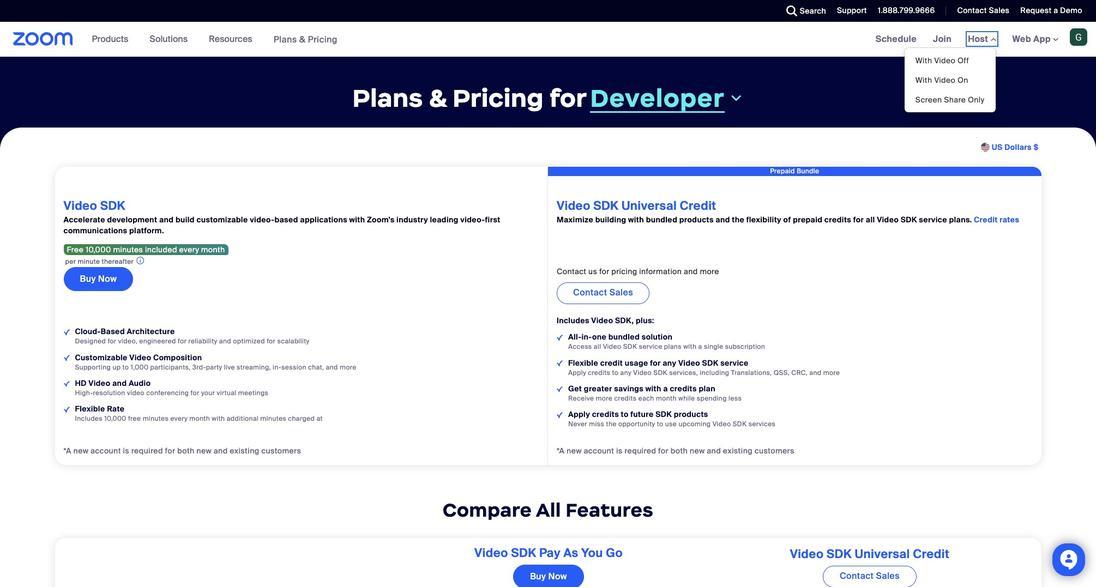 Task type: locate. For each thing, give the bounding box(es) containing it.
2 vertical spatial credit
[[913, 547, 950, 563]]

all
[[866, 215, 875, 225], [594, 343, 601, 352]]

account down the 'rate'
[[91, 446, 121, 456]]

buy now down per minute thereafter
[[80, 274, 117, 285]]

sales down video sdk universal credit
[[876, 571, 900, 582]]

video inside the "apply credits to future sdk products never miss the opportunity to use upcoming video sdk services"
[[713, 420, 731, 429]]

existing down services
[[723, 446, 753, 456]]

credits right the prepaid
[[825, 215, 852, 225]]

plans inside product information navigation
[[274, 34, 297, 45]]

development
[[107, 215, 157, 225]]

3rd-
[[192, 363, 206, 372]]

with inside video sdk accelerate development and build customizable video-based applications with zoom's industry leading video-first communications platform.
[[349, 215, 365, 225]]

developer
[[590, 82, 725, 114]]

required
[[131, 446, 163, 456], [625, 446, 656, 456]]

sales for contact us for pricing information and more
[[610, 287, 633, 299]]

service
[[919, 215, 947, 225], [639, 343, 663, 352], [721, 358, 749, 368]]

with
[[916, 56, 932, 65], [916, 75, 932, 85]]

zoom logo image
[[13, 32, 73, 46]]

is down free
[[123, 446, 129, 456]]

both
[[177, 446, 195, 456], [671, 446, 688, 456]]

and right crc,
[[810, 369, 822, 377]]

1 horizontal spatial plans
[[353, 82, 423, 114]]

as
[[564, 546, 579, 562]]

2 apply from the top
[[568, 410, 590, 419]]

1 horizontal spatial universal
[[855, 547, 910, 563]]

0 horizontal spatial &
[[299, 34, 306, 45]]

1 vertical spatial the
[[606, 420, 617, 429]]

1 horizontal spatial service
[[721, 358, 749, 368]]

industry
[[397, 215, 428, 225]]

to left use
[[657, 420, 664, 429]]

all
[[536, 499, 561, 523]]

any
[[663, 358, 677, 368], [620, 369, 632, 377]]

1 vertical spatial universal
[[855, 547, 910, 563]]

with up the each
[[646, 384, 662, 394]]

1 vertical spatial all
[[594, 343, 601, 352]]

buy down minute
[[80, 274, 96, 285]]

0 horizontal spatial now
[[98, 274, 117, 285]]

1 customers from the left
[[261, 446, 301, 456]]

flexible for flexible rate
[[75, 404, 105, 414]]

0 vertical spatial plans
[[274, 34, 297, 45]]

2 required from the left
[[625, 446, 656, 456]]

1 vertical spatial buy now
[[530, 571, 567, 583]]

0 horizontal spatial flexible
[[75, 404, 105, 414]]

video- right customizable
[[250, 215, 275, 225]]

credits
[[825, 215, 852, 225], [588, 369, 611, 377], [670, 384, 697, 394], [614, 394, 637, 403], [592, 410, 619, 419]]

contact sales for video sdk universal credit
[[840, 571, 900, 582]]

you
[[582, 546, 603, 562]]

minutes up 'thereafter'
[[113, 245, 143, 255]]

product information navigation
[[84, 22, 346, 57]]

*a new account is required for both new and existing customers down use
[[557, 446, 795, 456]]

minutes
[[113, 245, 143, 255], [143, 414, 169, 423], [261, 414, 286, 423]]

1 horizontal spatial the
[[732, 215, 745, 225]]

less
[[729, 394, 742, 403]]

0 vertical spatial every
[[179, 245, 199, 255]]

1 vertical spatial buy
[[530, 571, 546, 583]]

in- right streaming,
[[273, 363, 282, 372]]

1 horizontal spatial video-
[[461, 215, 485, 225]]

0 vertical spatial buy now link
[[64, 268, 133, 292]]

1 vertical spatial 10,000
[[104, 414, 126, 423]]

1 with from the top
[[916, 56, 932, 65]]

apply up "never"
[[568, 410, 590, 419]]

1 vertical spatial flexible
[[75, 404, 105, 414]]

0 horizontal spatial in-
[[273, 363, 282, 372]]

1 horizontal spatial required
[[625, 446, 656, 456]]

2 with from the top
[[916, 75, 932, 85]]

1 apply from the top
[[568, 369, 586, 377]]

and right "reliability"
[[219, 337, 231, 346]]

service left plans.
[[919, 215, 947, 225]]

buy for leftmost "buy now" link
[[80, 274, 96, 285]]

0 vertical spatial sales
[[989, 5, 1010, 15]]

existing down additional
[[230, 446, 259, 456]]

credits inside flexible credit usage for any video sdk service apply credits to any video sdk services, including translations, qss, crc, and more
[[588, 369, 611, 377]]

1 horizontal spatial *a
[[557, 446, 565, 456]]

1 vertical spatial with
[[916, 75, 932, 85]]

1 vertical spatial in-
[[273, 363, 282, 372]]

1 horizontal spatial pricing
[[453, 82, 544, 114]]

0 horizontal spatial contact sales
[[573, 287, 633, 299]]

buy now link down 'video sdk pay as you go'
[[513, 565, 584, 587]]

and left the flexibility
[[716, 215, 730, 225]]

apply
[[568, 369, 586, 377], [568, 410, 590, 419]]

0 horizontal spatial universal
[[622, 198, 677, 214]]

service down solution
[[639, 343, 663, 352]]

0 horizontal spatial is
[[123, 446, 129, 456]]

to right up
[[122, 363, 129, 372]]

customers down charged
[[261, 446, 301, 456]]

0 vertical spatial products
[[680, 215, 714, 225]]

customers down services
[[755, 446, 795, 456]]

service inside video sdk universal credit maximize building with bundled products and the flexibility of prepaid credits for all video sdk service plans. credit rates
[[919, 215, 947, 225]]

with right plans on the bottom of the page
[[684, 343, 697, 352]]

2 vertical spatial month
[[189, 414, 210, 423]]

1 horizontal spatial all
[[866, 215, 875, 225]]

flexible inside flexible rate includes 10,000 free minutes every month with additional minutes charged at
[[75, 404, 105, 414]]

universal for video sdk universal credit maximize building with bundled products and the flexibility of prepaid credits for all video sdk service plans. credit rates
[[622, 198, 677, 214]]

include image for cloud-
[[64, 330, 70, 336]]

1 vertical spatial buy now link
[[513, 565, 584, 587]]

now down per minute thereafter
[[98, 274, 117, 285]]

credits inside the "apply credits to future sdk products never miss the opportunity to use upcoming video sdk services"
[[592, 410, 619, 419]]

buy down 'video sdk pay as you go'
[[530, 571, 546, 583]]

with inside with video on link
[[916, 75, 932, 85]]

0 horizontal spatial plans
[[274, 34, 297, 45]]

&
[[299, 34, 306, 45], [429, 82, 447, 114]]

more right crc,
[[824, 369, 840, 377]]

contact sales for contact us for pricing information and more
[[573, 287, 633, 299]]

now down pay
[[548, 571, 567, 583]]

bundled right 'building'
[[646, 215, 678, 225]]

a left single
[[699, 343, 702, 352]]

hd
[[75, 378, 87, 388]]

1 horizontal spatial contact sales
[[840, 571, 900, 582]]

any down usage
[[620, 369, 632, 377]]

1 vertical spatial service
[[639, 343, 663, 352]]

1 *a from the left
[[64, 446, 71, 456]]

0 horizontal spatial sales
[[610, 287, 633, 299]]

more inside flexible credit usage for any video sdk service apply credits to any video sdk services, including translations, qss, crc, and more
[[824, 369, 840, 377]]

contact left us
[[557, 267, 587, 277]]

flexible for flexible credit usage for any video sdk service
[[568, 358, 598, 368]]

video
[[935, 56, 956, 65], [935, 75, 956, 85], [64, 198, 97, 214], [557, 198, 591, 214], [877, 215, 899, 225], [591, 316, 613, 326], [603, 343, 622, 352], [129, 353, 151, 363], [679, 358, 700, 368], [633, 369, 652, 377], [89, 378, 110, 388], [713, 420, 731, 429], [475, 546, 508, 562], [790, 547, 824, 563]]

1 vertical spatial month
[[656, 394, 677, 403]]

more down greater
[[596, 394, 613, 403]]

plans.
[[949, 215, 972, 225]]

all inside video sdk universal credit maximize building with bundled products and the flexibility of prepaid credits for all video sdk service plans. credit rates
[[866, 215, 875, 225]]

buy now down 'video sdk pay as you go'
[[530, 571, 567, 583]]

with up the screen
[[916, 75, 932, 85]]

products
[[680, 215, 714, 225], [674, 410, 708, 419]]

with left zoom's
[[349, 215, 365, 225]]

1 vertical spatial bundled
[[609, 332, 640, 342]]

1 horizontal spatial flexible
[[568, 358, 598, 368]]

0 horizontal spatial bundled
[[609, 332, 640, 342]]

free
[[67, 245, 84, 255]]

*a new account is required for both new and existing customers down flexible rate includes 10,000 free minutes every month with additional minutes charged at
[[64, 446, 301, 456]]

us
[[589, 267, 597, 277]]

sdk inside 'all-in-one bundled solution access all video sdk service plans with a single subscription'
[[623, 343, 637, 352]]

with right 'building'
[[628, 215, 644, 225]]

both down flexible rate includes 10,000 free minutes every month with additional minutes charged at
[[177, 446, 195, 456]]

flexible
[[568, 358, 598, 368], [75, 404, 105, 414]]

video
[[127, 389, 145, 397]]

0 vertical spatial the
[[732, 215, 745, 225]]

support link
[[829, 0, 870, 22], [837, 5, 867, 15]]

2 *a from the left
[[557, 446, 565, 456]]

main content
[[0, 22, 1096, 587]]

join link
[[925, 22, 960, 57]]

web app
[[1013, 33, 1051, 45]]

rates
[[1000, 215, 1020, 225]]

1 vertical spatial apply
[[568, 410, 590, 419]]

include image for hd
[[64, 381, 70, 387]]

contact sales down video sdk universal credit
[[840, 571, 900, 582]]

0 horizontal spatial video-
[[250, 215, 275, 225]]

credit rates link
[[974, 215, 1020, 225]]

0 vertical spatial 10,000
[[86, 245, 111, 255]]

resources
[[209, 33, 252, 45]]

& inside product information navigation
[[299, 34, 306, 45]]

maximize
[[557, 215, 594, 225]]

video inside video sdk accelerate development and build customizable video-based applications with zoom's industry leading video-first communications platform.
[[64, 198, 97, 214]]

0 horizontal spatial *a new account is required for both new and existing customers
[[64, 446, 301, 456]]

and inside hd video and audio high-resolution video conferencing for your virtual meetings
[[112, 378, 127, 388]]

both down use
[[671, 446, 688, 456]]

includes down high-
[[75, 414, 103, 423]]

month down your
[[189, 414, 210, 423]]

& inside main content
[[429, 82, 447, 114]]

contact sales up host dropdown button
[[958, 5, 1010, 15]]

1 horizontal spatial sales
[[876, 571, 900, 582]]

2 is from the left
[[616, 446, 623, 456]]

a inside "get greater savings with a  credits plan receive more credits each month while spending less"
[[663, 384, 668, 394]]

sdk
[[100, 198, 125, 214], [594, 198, 619, 214], [901, 215, 917, 225], [623, 343, 637, 352], [702, 358, 719, 368], [654, 369, 668, 377], [656, 410, 672, 419], [733, 420, 747, 429], [511, 546, 537, 562], [827, 547, 852, 563]]

access
[[568, 343, 592, 352]]

features
[[566, 499, 654, 523]]

contact sales down us
[[573, 287, 633, 299]]

0 vertical spatial credit
[[680, 198, 717, 214]]

1 horizontal spatial buy now
[[530, 571, 567, 583]]

contact down us
[[573, 287, 607, 299]]

0 horizontal spatial the
[[606, 420, 617, 429]]

1 horizontal spatial in-
[[582, 332, 592, 342]]

with inside "get greater savings with a  credits plan receive more credits each month while spending less"
[[646, 384, 662, 394]]

banner containing products
[[0, 22, 1096, 113]]

0 horizontal spatial *a
[[64, 446, 71, 456]]

0 horizontal spatial pricing
[[308, 34, 338, 45]]

1 vertical spatial pricing
[[453, 82, 544, 114]]

0 vertical spatial service
[[919, 215, 947, 225]]

1 vertical spatial &
[[429, 82, 447, 114]]

buy now link
[[64, 268, 133, 292], [513, 565, 584, 587]]

1 horizontal spatial account
[[584, 446, 614, 456]]

10,000 down the 'rate'
[[104, 414, 126, 423]]

1 vertical spatial now
[[548, 571, 567, 583]]

0 horizontal spatial existing
[[230, 446, 259, 456]]

credit for video sdk universal credit
[[913, 547, 950, 563]]

universal for video sdk universal credit
[[855, 547, 910, 563]]

& for plans & pricing
[[299, 34, 306, 45]]

zoom's
[[367, 215, 395, 225]]

buy now link down per minute thereafter
[[64, 268, 133, 292]]

0 vertical spatial &
[[299, 34, 306, 45]]

2 horizontal spatial a
[[1054, 5, 1058, 15]]

any down plans on the bottom of the page
[[663, 358, 677, 368]]

0 horizontal spatial buy now
[[80, 274, 117, 285]]

us dollars $ button
[[992, 142, 1039, 153]]

pricing inside main content
[[453, 82, 544, 114]]

1 horizontal spatial &
[[429, 82, 447, 114]]

bundled down sdk,
[[609, 332, 640, 342]]

0 vertical spatial with
[[916, 56, 932, 65]]

support
[[837, 5, 867, 15]]

required down opportunity
[[625, 446, 656, 456]]

is down opportunity
[[616, 446, 623, 456]]

1 horizontal spatial existing
[[723, 446, 753, 456]]

1 vertical spatial every
[[170, 414, 188, 423]]

universal inside video sdk universal credit maximize building with bundled products and the flexibility of prepaid credits for all video sdk service plans. credit rates
[[622, 198, 677, 214]]

10,000 up per minute thereafter
[[86, 245, 111, 255]]

sdk,
[[615, 316, 634, 326]]

1 horizontal spatial now
[[548, 571, 567, 583]]

more
[[700, 267, 719, 277], [340, 363, 357, 372], [824, 369, 840, 377], [596, 394, 613, 403]]

every right included
[[179, 245, 199, 255]]

bundled
[[646, 215, 678, 225], [609, 332, 640, 342]]

1 horizontal spatial bundled
[[646, 215, 678, 225]]

0 horizontal spatial account
[[91, 446, 121, 456]]

0 vertical spatial apply
[[568, 369, 586, 377]]

2 vertical spatial sales
[[876, 571, 900, 582]]

month
[[201, 245, 225, 255], [656, 394, 677, 403], [189, 414, 210, 423]]

contact sales link
[[949, 0, 1013, 22], [958, 5, 1010, 15], [557, 283, 650, 305], [823, 566, 917, 587]]

buy
[[80, 274, 96, 285], [530, 571, 546, 583]]

pricing
[[612, 267, 637, 277]]

1,000
[[131, 363, 149, 372]]

the right miss
[[606, 420, 617, 429]]

buy for bottommost "buy now" link
[[530, 571, 546, 583]]

includes up all-
[[557, 316, 590, 326]]

demo
[[1060, 5, 1083, 15]]

with left additional
[[212, 414, 225, 423]]

1 horizontal spatial credit
[[913, 547, 950, 563]]

0 vertical spatial bundled
[[646, 215, 678, 225]]

request a demo
[[1021, 5, 1083, 15]]

1 vertical spatial a
[[699, 343, 702, 352]]

a left demo
[[1054, 5, 1058, 15]]

credits down the savings
[[614, 394, 637, 403]]

resolution
[[93, 389, 125, 397]]

0 horizontal spatial a
[[663, 384, 668, 394]]

and
[[159, 215, 174, 225], [716, 215, 730, 225], [684, 267, 698, 277], [219, 337, 231, 346], [326, 363, 338, 372], [810, 369, 822, 377], [112, 378, 127, 388], [214, 446, 228, 456], [707, 446, 721, 456]]

video-
[[250, 215, 275, 225], [461, 215, 485, 225]]

1 account from the left
[[91, 446, 121, 456]]

profile picture image
[[1070, 28, 1088, 46]]

and left build at the left
[[159, 215, 174, 225]]

1 *a new account is required for both new and existing customers from the left
[[64, 446, 301, 456]]

0 vertical spatial universal
[[622, 198, 677, 214]]

minutes right free
[[143, 414, 169, 423]]

1 horizontal spatial is
[[616, 446, 623, 456]]

and down upcoming
[[707, 446, 721, 456]]

4 new from the left
[[690, 446, 705, 456]]

account down miss
[[584, 446, 614, 456]]

0 horizontal spatial required
[[131, 446, 163, 456]]

*a
[[64, 446, 71, 456], [557, 446, 565, 456]]

credit
[[680, 198, 717, 214], [974, 215, 998, 225], [913, 547, 950, 563]]

0 vertical spatial flexible
[[568, 358, 598, 368]]

go
[[606, 546, 623, 562]]

translations,
[[731, 369, 772, 377]]

month down customizable
[[201, 245, 225, 255]]

required down free
[[131, 446, 163, 456]]

2 horizontal spatial service
[[919, 215, 947, 225]]

a up the "apply credits to future sdk products never miss the opportunity to use upcoming video sdk services"
[[663, 384, 668, 394]]

flexible down high-
[[75, 404, 105, 414]]

in- inside the customizable video composition supporting up to 1,000 participants, 3rd-party live streaming, in-session chat, and more
[[273, 363, 282, 372]]

include image
[[64, 330, 70, 336], [557, 335, 563, 341], [64, 355, 70, 361], [557, 361, 563, 367], [64, 381, 70, 387]]

in- up access
[[582, 332, 592, 342]]

flexible inside flexible credit usage for any video sdk service apply credits to any video sdk services, including translations, qss, crc, and more
[[568, 358, 598, 368]]

banner
[[0, 22, 1096, 113]]

and inside the customizable video composition supporting up to 1,000 participants, 3rd-party live streaming, in-session chat, and more
[[326, 363, 338, 372]]

with inside with video off link
[[916, 56, 932, 65]]

with up 'with video on'
[[916, 56, 932, 65]]

cloud-based architecture designed for video, engineered for reliability and optimized for scalability
[[75, 327, 310, 346]]

flexible down access
[[568, 358, 598, 368]]

to down the credit
[[612, 369, 619, 377]]

apply inside the "apply credits to future sdk products never miss the opportunity to use upcoming video sdk services"
[[568, 410, 590, 419]]

0 horizontal spatial customers
[[261, 446, 301, 456]]

1 horizontal spatial any
[[663, 358, 677, 368]]

meetings navigation
[[868, 22, 1096, 113]]

1 vertical spatial plans
[[353, 82, 423, 114]]

include image
[[557, 386, 563, 392], [64, 407, 70, 413], [557, 412, 563, 418]]

dollars
[[1005, 142, 1032, 152]]

service down subscription
[[721, 358, 749, 368]]

virtual
[[217, 389, 237, 397]]

schedule
[[876, 33, 917, 45]]

credits inside video sdk universal credit maximize building with bundled products and the flexibility of prepaid credits for all video sdk service plans. credit rates
[[825, 215, 852, 225]]

video- right leading
[[461, 215, 485, 225]]

for inside video sdk universal credit maximize building with bundled products and the flexibility of prepaid credits for all video sdk service plans. credit rates
[[854, 215, 864, 225]]

0 vertical spatial buy
[[80, 274, 96, 285]]

the inside video sdk universal credit maximize building with bundled products and the flexibility of prepaid credits for all video sdk service plans. credit rates
[[732, 215, 745, 225]]

1 vertical spatial any
[[620, 369, 632, 377]]

compare all features element
[[55, 499, 1042, 523]]

apply up get
[[568, 369, 586, 377]]

0 vertical spatial now
[[98, 274, 117, 285]]

credits down the credit
[[588, 369, 611, 377]]

included
[[145, 245, 177, 255]]

designed
[[75, 337, 106, 346]]

1 is from the left
[[123, 446, 129, 456]]

every down conferencing
[[170, 414, 188, 423]]

plans & pricing for
[[353, 82, 587, 114]]

existing
[[230, 446, 259, 456], [723, 446, 753, 456]]

1 vertical spatial products
[[674, 410, 708, 419]]

0 horizontal spatial service
[[639, 343, 663, 352]]

month right the each
[[656, 394, 677, 403]]

contact sales
[[958, 5, 1010, 15], [573, 287, 633, 299], [840, 571, 900, 582]]

more right chat,
[[340, 363, 357, 372]]

sales down pricing
[[610, 287, 633, 299]]

*a new account is required for both new and existing customers
[[64, 446, 301, 456], [557, 446, 795, 456]]

and up resolution
[[112, 378, 127, 388]]

apply inside flexible credit usage for any video sdk service apply credits to any video sdk services, including translations, qss, crc, and more
[[568, 369, 586, 377]]

pricing inside product information navigation
[[308, 34, 338, 45]]

with inside flexible rate includes 10,000 free minutes every month with additional minutes charged at
[[212, 414, 225, 423]]

the left the flexibility
[[732, 215, 745, 225]]

sales up host dropdown button
[[989, 5, 1010, 15]]

contact up host
[[958, 5, 987, 15]]

2 existing from the left
[[723, 446, 753, 456]]

now
[[98, 274, 117, 285], [548, 571, 567, 583]]

and right chat,
[[326, 363, 338, 372]]

credits up miss
[[592, 410, 619, 419]]

per
[[65, 258, 76, 266]]

0 vertical spatial any
[[663, 358, 677, 368]]

1 vertical spatial credit
[[974, 215, 998, 225]]

products inside video sdk universal credit maximize building with bundled products and the flexibility of prepaid credits for all video sdk service plans. credit rates
[[680, 215, 714, 225]]

1 horizontal spatial *a new account is required for both new and existing customers
[[557, 446, 795, 456]]

1 vertical spatial includes
[[75, 414, 103, 423]]

customizable video composition supporting up to 1,000 participants, 3rd-party live streaming, in-session chat, and more
[[75, 353, 357, 372]]



Task type: vqa. For each thing, say whether or not it's contained in the screenshot.
the Generate corresponding to Generate Transfer Code
no



Task type: describe. For each thing, give the bounding box(es) containing it.
plans
[[664, 343, 682, 352]]

get
[[568, 384, 582, 394]]

only
[[968, 95, 985, 105]]

usage
[[625, 358, 648, 368]]

to inside flexible credit usage for any video sdk service apply credits to any video sdk services, including translations, qss, crc, and more
[[612, 369, 619, 377]]

video sdk pay as you go
[[475, 546, 623, 562]]

credit for video sdk universal credit maximize building with bundled products and the flexibility of prepaid credits for all video sdk service plans. credit rates
[[680, 198, 717, 214]]

1 both from the left
[[177, 446, 195, 456]]

with inside video sdk universal credit maximize building with bundled products and the flexibility of prepaid credits for all video sdk service plans. credit rates
[[628, 215, 644, 225]]

video inside 'all-in-one bundled solution access all video sdk service plans with a single subscription'
[[603, 343, 622, 352]]

1 video- from the left
[[250, 215, 275, 225]]

with for with video off
[[916, 56, 932, 65]]

screen
[[916, 95, 942, 105]]

greater
[[584, 384, 612, 394]]

more inside the customizable video composition supporting up to 1,000 participants, 3rd-party live streaming, in-session chat, and more
[[340, 363, 357, 372]]

streaming,
[[237, 363, 271, 372]]

minutes left charged
[[261, 414, 286, 423]]

and inside flexible credit usage for any video sdk service apply credits to any video sdk services, including translations, qss, crc, and more
[[810, 369, 822, 377]]

join
[[933, 33, 952, 45]]

include image for flexible
[[557, 361, 563, 367]]

2 customers from the left
[[755, 446, 795, 456]]

future
[[631, 410, 654, 419]]

0 vertical spatial includes
[[557, 316, 590, 326]]

2 horizontal spatial credit
[[974, 215, 998, 225]]

services
[[749, 420, 776, 429]]

plus:
[[636, 316, 654, 326]]

plans for plans & pricing
[[274, 34, 297, 45]]

2 horizontal spatial sales
[[989, 5, 1010, 15]]

2 account from the left
[[584, 446, 614, 456]]

include image for get greater savings with a  credits plan
[[557, 386, 563, 392]]

services,
[[669, 369, 698, 377]]

1 new from the left
[[73, 446, 89, 456]]

video,
[[118, 337, 137, 346]]

sdk inside video sdk accelerate development and build customizable video-based applications with zoom's industry leading video-first communications platform.
[[100, 198, 125, 214]]

of
[[784, 215, 791, 225]]

conferencing
[[146, 389, 189, 397]]

prepaid
[[770, 167, 795, 176]]

service inside flexible credit usage for any video sdk service apply credits to any video sdk services, including translations, qss, crc, and more
[[721, 358, 749, 368]]

and down additional
[[214, 446, 228, 456]]

the sdk service usage is determined by monthly meeting session minutes. for example, five users in a ten minute meeting will count as 50 minutes. partial minutes are rounded up. image
[[137, 256, 144, 266]]

month inside flexible rate includes 10,000 free minutes every month with additional minutes charged at
[[189, 414, 210, 423]]

more right information
[[700, 267, 719, 277]]

supporting
[[75, 363, 111, 372]]

all inside 'all-in-one bundled solution access all video sdk service plans with a single subscription'
[[594, 343, 601, 352]]

compare
[[443, 499, 532, 523]]

per minute thereafter
[[65, 258, 134, 266]]

bundled inside video sdk universal credit maximize building with bundled products and the flexibility of prepaid credits for all video sdk service plans. credit rates
[[646, 215, 678, 225]]

1 required from the left
[[131, 446, 163, 456]]

include image for flexible rate
[[64, 407, 70, 413]]

screen share only
[[916, 95, 985, 105]]

for inside hd video and audio high-resolution video conferencing for your virtual meetings
[[191, 389, 199, 397]]

2 *a new account is required for both new and existing customers from the left
[[557, 446, 795, 456]]

video inside hd video and audio high-resolution video conferencing for your virtual meetings
[[89, 378, 110, 388]]

rate
[[107, 404, 125, 414]]

use
[[665, 420, 677, 429]]

at
[[317, 414, 323, 423]]

compare all features
[[443, 499, 654, 523]]

accelerate
[[64, 215, 105, 225]]

bundled inside 'all-in-one bundled solution access all video sdk service plans with a single subscription'
[[609, 332, 640, 342]]

session
[[282, 363, 306, 372]]

host button
[[968, 33, 996, 45]]

all-in-one bundled solution access all video sdk service plans with a single subscription
[[568, 332, 765, 352]]

include image for customizable
[[64, 355, 70, 361]]

main content containing developer
[[0, 22, 1096, 587]]

free 10,000 minutes included every month
[[67, 245, 225, 255]]

0 vertical spatial buy now
[[80, 274, 117, 285]]

includes video sdk, plus:
[[557, 316, 654, 326]]

video inside the customizable video composition supporting up to 1,000 participants, 3rd-party live streaming, in-session chat, and more
[[129, 353, 151, 363]]

0 horizontal spatial any
[[620, 369, 632, 377]]

customizable
[[75, 353, 127, 363]]

developer button
[[590, 82, 744, 114]]

0 vertical spatial a
[[1054, 5, 1058, 15]]

sales for video sdk universal credit
[[876, 571, 900, 582]]

free
[[128, 414, 141, 423]]

all-
[[568, 332, 582, 342]]

down image
[[729, 92, 744, 105]]

and inside video sdk accelerate development and build customizable video-based applications with zoom's industry leading video-first communications platform.
[[159, 215, 174, 225]]

opportunity
[[619, 420, 655, 429]]

plans for plans & pricing for
[[353, 82, 423, 114]]

host
[[968, 33, 991, 45]]

0 vertical spatial month
[[201, 245, 225, 255]]

for inside flexible credit usage for any video sdk service apply credits to any video sdk services, including translations, qss, crc, and more
[[650, 358, 661, 368]]

solutions button
[[150, 22, 193, 57]]

based
[[101, 327, 125, 337]]

solutions
[[150, 33, 188, 45]]

up
[[113, 363, 121, 372]]

live
[[224, 363, 235, 372]]

2 both from the left
[[671, 446, 688, 456]]

while
[[679, 394, 695, 403]]

plan
[[699, 384, 716, 394]]

with inside 'all-in-one bundled solution access all video sdk service plans with a single subscription'
[[684, 343, 697, 352]]

customizable
[[197, 215, 248, 225]]

pricing for plans & pricing
[[308, 34, 338, 45]]

includes inside flexible rate includes 10,000 free minutes every month with additional minutes charged at
[[75, 414, 103, 423]]

pricing for plans & pricing for
[[453, 82, 544, 114]]

with video on link
[[905, 70, 996, 90]]

1 existing from the left
[[230, 446, 259, 456]]

& for plans & pricing for
[[429, 82, 447, 114]]

miss
[[589, 420, 604, 429]]

every inside flexible rate includes 10,000 free minutes every month with additional minutes charged at
[[170, 414, 188, 423]]

hd video and audio high-resolution video conferencing for your virtual meetings
[[75, 378, 269, 397]]

include image for all-
[[557, 335, 563, 341]]

prepaid bundle
[[770, 167, 820, 176]]

with video off
[[916, 56, 969, 65]]

contact down video sdk universal credit
[[840, 571, 874, 582]]

app
[[1034, 33, 1051, 45]]

per minute thereafter application
[[64, 256, 539, 268]]

request
[[1021, 5, 1052, 15]]

and inside "cloud-based architecture designed for video, engineered for reliability and optimized for scalability"
[[219, 337, 231, 346]]

communications
[[64, 226, 127, 236]]

2 horizontal spatial contact sales
[[958, 5, 1010, 15]]

in- inside 'all-in-one bundled solution access all video sdk service plans with a single subscription'
[[582, 332, 592, 342]]

more inside "get greater savings with a  credits plan receive more credits each month while spending less"
[[596, 394, 613, 403]]

leading
[[430, 215, 459, 225]]

video sdk universal credit maximize building with bundled products and the flexibility of prepaid credits for all video sdk service plans. credit rates
[[557, 198, 1020, 225]]

0 horizontal spatial buy now link
[[64, 268, 133, 292]]

solution
[[642, 332, 673, 342]]

one
[[592, 332, 607, 342]]

video sdk universal credit
[[790, 547, 950, 563]]

products inside the "apply credits to future sdk products never miss the opportunity to use upcoming video sdk services"
[[674, 410, 708, 419]]

3 new from the left
[[567, 446, 582, 456]]

scalability
[[277, 337, 310, 346]]

minute
[[78, 258, 100, 266]]

flexible rate includes 10,000 free minutes every month with additional minutes charged at
[[75, 404, 323, 423]]

resources button
[[209, 22, 257, 57]]

credits up while
[[670, 384, 697, 394]]

video sdk accelerate development and build customizable video-based applications with zoom's industry leading video-first communications platform.
[[64, 198, 501, 236]]

crc,
[[792, 369, 808, 377]]

and inside video sdk universal credit maximize building with bundled products and the flexibility of prepaid credits for all video sdk service plans. credit rates
[[716, 215, 730, 225]]

service inside 'all-in-one bundled solution access all video sdk service plans with a single subscription'
[[639, 343, 663, 352]]

prepaid
[[793, 215, 823, 225]]

a inside 'all-in-one bundled solution access all video sdk service plans with a single subscription'
[[699, 343, 702, 352]]

audio
[[129, 378, 151, 388]]

2 video- from the left
[[461, 215, 485, 225]]

search
[[800, 6, 826, 16]]

include image for apply credits to future sdk products
[[557, 412, 563, 418]]

to up opportunity
[[621, 410, 629, 419]]

get greater savings with a  credits plan receive more credits each month while spending less
[[568, 384, 742, 403]]

engineered
[[139, 337, 176, 346]]

high-
[[75, 389, 93, 397]]

month inside "get greater savings with a  credits plan receive more credits each month while spending less"
[[656, 394, 677, 403]]

web app button
[[1013, 33, 1059, 45]]

the inside the "apply credits to future sdk products never miss the opportunity to use upcoming video sdk services"
[[606, 420, 617, 429]]

and right information
[[684, 267, 698, 277]]

meetings
[[238, 389, 269, 397]]

optimized
[[233, 337, 265, 346]]

2 new from the left
[[197, 446, 212, 456]]

additional
[[227, 414, 259, 423]]

architecture
[[127, 327, 175, 337]]

single
[[704, 343, 724, 352]]

with for with video on
[[916, 75, 932, 85]]

to inside the customizable video composition supporting up to 1,000 participants, 3rd-party live streaming, in-session chat, and more
[[122, 363, 129, 372]]

10,000 inside flexible rate includes 10,000 free minutes every month with additional minutes charged at
[[104, 414, 126, 423]]

spending
[[697, 394, 727, 403]]

savings
[[614, 384, 644, 394]]



